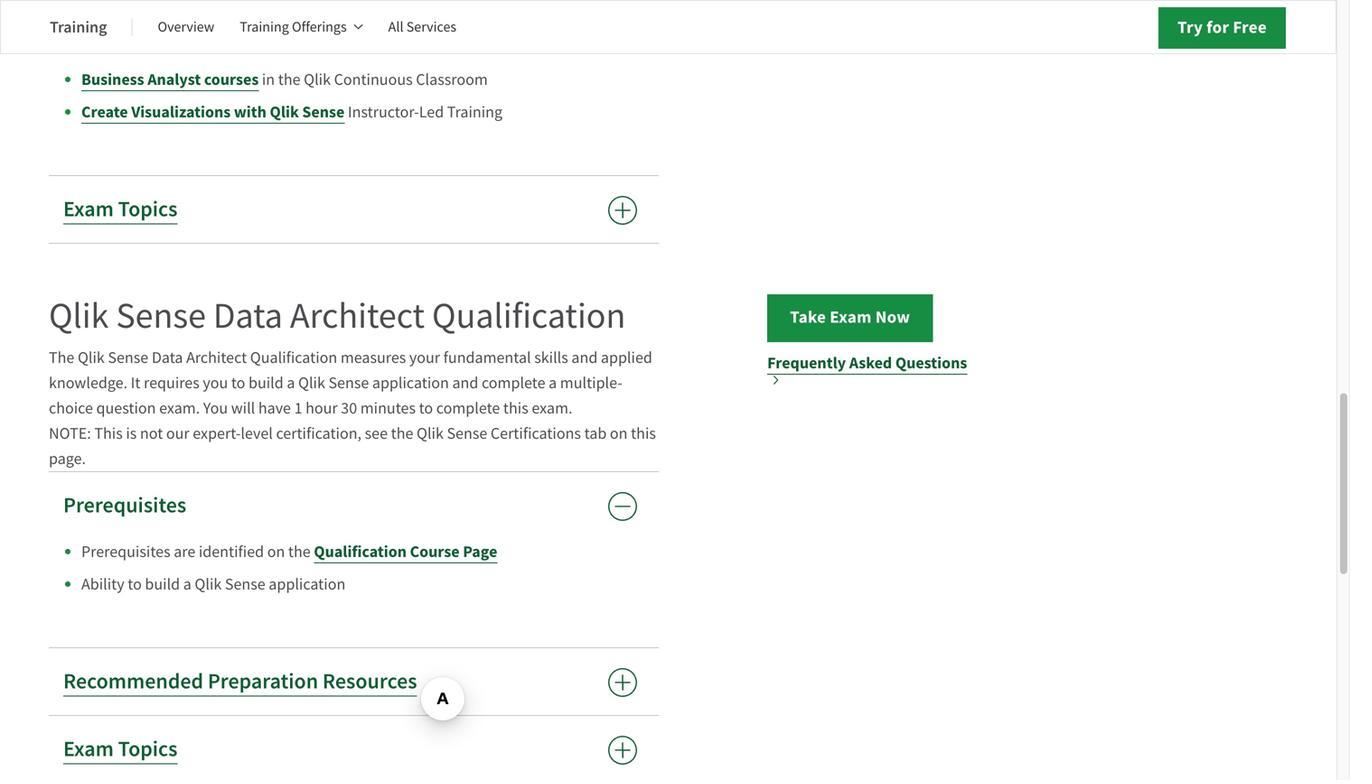 Task type: describe. For each thing, give the bounding box(es) containing it.
take
[[790, 306, 826, 329]]

now
[[875, 306, 910, 329]]

visualizations
[[131, 101, 231, 123]]

note:
[[49, 423, 91, 444]]

sense left certifications on the left
[[447, 423, 487, 444]]

tab
[[584, 423, 607, 444]]

2 recommended from the top
[[63, 668, 203, 696]]

1 vertical spatial data
[[152, 348, 183, 368]]

for
[[1207, 16, 1229, 39]]

level
[[241, 423, 273, 444]]

courses
[[204, 69, 259, 90]]

your
[[409, 348, 440, 368]]

business analyst courses link
[[81, 69, 259, 91]]

application inside qlik sense data architect qualification the qlik sense data architect qualification measures your fundamental skills and applied knowledge. it requires you to build a qlik sense application and complete a multiple- choice question exam. you will have 1 hour 30 minutes to complete this exam. note: this is not our expert-level certification, see the qlik sense certifications tab on this page.
[[372, 373, 449, 394]]

all
[[388, 18, 404, 36]]

minutes
[[360, 398, 416, 419]]

all services link
[[388, 5, 456, 49]]

training for training
[[50, 16, 107, 38]]

take exam now link
[[767, 295, 933, 343]]

asked
[[849, 353, 892, 374]]

1 horizontal spatial this
[[631, 423, 656, 444]]

questions
[[895, 353, 967, 374]]

the
[[49, 348, 74, 368]]

training menu bar
[[50, 5, 482, 49]]

certifications
[[491, 423, 581, 444]]

create
[[81, 101, 128, 123]]

take exam now
[[790, 306, 910, 329]]

continuous
[[334, 69, 413, 90]]

sense down identified
[[225, 574, 265, 595]]

try for free
[[1178, 16, 1267, 39]]

1 recommended from the top
[[63, 19, 203, 48]]

you
[[203, 398, 228, 419]]

0 vertical spatial this
[[503, 398, 528, 419]]

0 horizontal spatial build
[[145, 574, 180, 595]]

exam for first exam topics dropdown button from the bottom of the page
[[63, 736, 114, 764]]

prerequisites for prerequisites
[[63, 492, 186, 520]]

1 exam topics button from the top
[[49, 176, 659, 243]]

prerequisites are identified on the qualification course page
[[81, 541, 497, 563]]

analyst
[[147, 69, 201, 90]]

1 horizontal spatial and
[[572, 348, 598, 368]]

1 horizontal spatial to
[[231, 373, 245, 394]]

frequently
[[767, 353, 846, 374]]

1 horizontal spatial architect
[[290, 293, 425, 339]]

2 horizontal spatial to
[[419, 398, 433, 419]]

on inside prerequisites are identified on the qualification course page
[[267, 542, 285, 563]]

are
[[174, 542, 195, 563]]

free
[[1233, 16, 1267, 39]]

choice
[[49, 398, 93, 419]]

question
[[96, 398, 156, 419]]

knowledge.
[[49, 373, 127, 394]]

fundamental
[[443, 348, 531, 368]]

2 recommended preparation resources button from the top
[[49, 649, 659, 716]]

will
[[231, 398, 255, 419]]

30
[[341, 398, 357, 419]]

build inside qlik sense data architect qualification the qlik sense data architect qualification measures your fundamental skills and applied knowledge. it requires you to build a qlik sense application and complete a multiple- choice question exam. you will have 1 hour 30 minutes to complete this exam. note: this is not our expert-level certification, see the qlik sense certifications tab on this page.
[[249, 373, 284, 394]]

requires
[[144, 373, 200, 394]]

2 exam topics from the top
[[63, 736, 178, 764]]

training for training offerings
[[240, 18, 289, 36]]

training offerings
[[240, 18, 347, 36]]

2 horizontal spatial a
[[549, 373, 557, 394]]

services
[[406, 18, 456, 36]]

the for prerequisites
[[288, 542, 311, 563]]

sense up it
[[108, 348, 148, 368]]

qlik down business analyst courses in the qlik continuous classroom
[[270, 101, 299, 123]]

our
[[166, 423, 189, 444]]

create visualizations with qlik sense instructor-led training
[[81, 101, 503, 123]]

resources for 2nd recommended preparation resources dropdown button from the bottom of the page
[[323, 19, 417, 48]]

classroom
[[416, 69, 488, 90]]

is
[[126, 423, 137, 444]]

0 vertical spatial data
[[213, 293, 283, 339]]

measures
[[341, 348, 406, 368]]

1
[[294, 398, 302, 419]]

recommended preparation resources for 2nd recommended preparation resources dropdown button from the bottom of the page
[[63, 19, 417, 48]]

page.
[[49, 449, 86, 470]]

applied
[[601, 348, 652, 368]]

recommended preparation resources for first recommended preparation resources dropdown button from the bottom of the page
[[63, 668, 417, 696]]

all services
[[388, 18, 456, 36]]

2 preparation from the top
[[208, 668, 318, 696]]

prerequisites for prerequisites are identified on the qualification course page
[[81, 542, 170, 563]]

1 vertical spatial complete
[[436, 398, 500, 419]]



Task type: locate. For each thing, give the bounding box(es) containing it.
multiple-
[[560, 373, 623, 394]]

2 exam. from the left
[[532, 398, 572, 419]]

2 vertical spatial exam
[[63, 736, 114, 764]]

1 vertical spatial architect
[[186, 348, 247, 368]]

topics for first exam topics dropdown button from the bottom of the page
[[118, 736, 178, 764]]

and down fundamental
[[452, 373, 478, 394]]

qlik up the hour
[[298, 373, 325, 394]]

0 vertical spatial prerequisites
[[63, 492, 186, 520]]

on inside qlik sense data architect qualification the qlik sense data architect qualification measures your fundamental skills and applied knowledge. it requires you to build a qlik sense application and complete a multiple- choice question exam. you will have 1 hour 30 minutes to complete this exam. note: this is not our expert-level certification, see the qlik sense certifications tab on this page.
[[610, 423, 628, 444]]

build down "are"
[[145, 574, 180, 595]]

in
[[262, 69, 275, 90]]

certification,
[[276, 423, 362, 444]]

try for free link
[[1159, 7, 1286, 49]]

1 vertical spatial build
[[145, 574, 180, 595]]

qualification down prerequisites dropdown button
[[314, 541, 407, 563]]

1 vertical spatial qualification
[[250, 348, 337, 368]]

0 vertical spatial qualification
[[432, 293, 626, 339]]

application down prerequisites are identified on the qualification course page on the left of the page
[[269, 574, 345, 595]]

qlik up knowledge.
[[78, 348, 105, 368]]

prerequisites
[[63, 492, 186, 520], [81, 542, 170, 563]]

application down your
[[372, 373, 449, 394]]

exam.
[[159, 398, 200, 419], [532, 398, 572, 419]]

0 vertical spatial resources
[[323, 19, 417, 48]]

0 vertical spatial complete
[[482, 373, 545, 394]]

0 horizontal spatial on
[[267, 542, 285, 563]]

0 vertical spatial exam topics button
[[49, 176, 659, 243]]

qualification up 1
[[250, 348, 337, 368]]

2 vertical spatial the
[[288, 542, 311, 563]]

build
[[249, 373, 284, 394], [145, 574, 180, 595]]

prerequisites up ability
[[81, 542, 170, 563]]

data
[[213, 293, 283, 339], [152, 348, 183, 368]]

recommended preparation resources button
[[49, 0, 659, 67], [49, 649, 659, 716]]

1 preparation from the top
[[208, 19, 318, 48]]

exam topics
[[63, 195, 178, 224], [63, 736, 178, 764]]

1 vertical spatial on
[[267, 542, 285, 563]]

frequently asked questions
[[767, 353, 967, 374]]

the right identified
[[288, 542, 311, 563]]

qualification
[[432, 293, 626, 339], [250, 348, 337, 368], [314, 541, 407, 563]]

create visualizations with qlik sense link
[[81, 101, 345, 124]]

sense down business analyst courses in the qlik continuous classroom
[[302, 101, 345, 123]]

0 vertical spatial recommended
[[63, 19, 203, 48]]

1 vertical spatial and
[[452, 373, 478, 394]]

0 horizontal spatial and
[[452, 373, 478, 394]]

to right ability
[[128, 574, 142, 595]]

1 vertical spatial recommended
[[63, 668, 203, 696]]

to right minutes
[[419, 398, 433, 419]]

0 horizontal spatial a
[[183, 574, 191, 595]]

0 horizontal spatial application
[[269, 574, 345, 595]]

exam. up certifications on the left
[[532, 398, 572, 419]]

1 topics from the top
[[118, 195, 178, 224]]

a up 1
[[287, 373, 295, 394]]

qlik sense data architect qualification the qlik sense data architect qualification measures your fundamental skills and applied knowledge. it requires you to build a qlik sense application and complete a multiple- choice question exam. you will have 1 hour 30 minutes to complete this exam. note: this is not our expert-level certification, see the qlik sense certifications tab on this page.
[[49, 293, 656, 470]]

qlik up the
[[49, 293, 109, 339]]

1 horizontal spatial build
[[249, 373, 284, 394]]

exam for 2nd exam topics dropdown button from the bottom
[[63, 195, 114, 224]]

overview
[[158, 18, 214, 36]]

architect
[[290, 293, 425, 339], [186, 348, 247, 368]]

qlik up create visualizations with qlik sense instructor-led training
[[304, 69, 331, 90]]

topics
[[118, 195, 178, 224], [118, 736, 178, 764]]

1 vertical spatial the
[[391, 423, 413, 444]]

and
[[572, 348, 598, 368], [452, 373, 478, 394]]

this right tab
[[631, 423, 656, 444]]

exam. up the 'our'
[[159, 398, 200, 419]]

prerequisites button
[[49, 473, 659, 540]]

0 vertical spatial application
[[372, 373, 449, 394]]

and up multiple-
[[572, 348, 598, 368]]

to right you
[[231, 373, 245, 394]]

exam
[[63, 195, 114, 224], [830, 306, 872, 329], [63, 736, 114, 764]]

the right 'in'
[[278, 69, 301, 90]]

1 vertical spatial to
[[419, 398, 433, 419]]

hour
[[306, 398, 338, 419]]

offerings
[[292, 18, 347, 36]]

the inside qlik sense data architect qualification the qlik sense data architect qualification measures your fundamental skills and applied knowledge. it requires you to build a qlik sense application and complete a multiple- choice question exam. you will have 1 hour 30 minutes to complete this exam. note: this is not our expert-level certification, see the qlik sense certifications tab on this page.
[[391, 423, 413, 444]]

preparation
[[208, 19, 318, 48], [208, 668, 318, 696]]

this up certifications on the left
[[503, 398, 528, 419]]

0 vertical spatial exam topics
[[63, 195, 178, 224]]

not
[[140, 423, 163, 444]]

2 topics from the top
[[118, 736, 178, 764]]

1 horizontal spatial data
[[213, 293, 283, 339]]

0 vertical spatial and
[[572, 348, 598, 368]]

1 vertical spatial exam topics
[[63, 736, 178, 764]]

1 vertical spatial preparation
[[208, 668, 318, 696]]

the inside business analyst courses in the qlik continuous classroom
[[278, 69, 301, 90]]

on right identified
[[267, 542, 285, 563]]

the for recommended preparation resources
[[278, 69, 301, 90]]

to
[[231, 373, 245, 394], [419, 398, 433, 419], [128, 574, 142, 595]]

0 horizontal spatial data
[[152, 348, 183, 368]]

identified
[[199, 542, 264, 563]]

1 vertical spatial recommended preparation resources button
[[49, 649, 659, 716]]

1 vertical spatial this
[[631, 423, 656, 444]]

0 horizontal spatial this
[[503, 398, 528, 419]]

this
[[94, 423, 123, 444]]

1 horizontal spatial application
[[372, 373, 449, 394]]

ability to build a qlik sense application
[[81, 574, 345, 595]]

data up requires
[[152, 348, 183, 368]]

the
[[278, 69, 301, 90], [391, 423, 413, 444], [288, 542, 311, 563]]

course
[[410, 541, 460, 563]]

qualification course page link
[[314, 541, 497, 564]]

training down classroom
[[447, 102, 503, 123]]

you
[[203, 373, 228, 394]]

frequently asked questions link
[[767, 351, 978, 385]]

0 vertical spatial architect
[[290, 293, 425, 339]]

1 exam. from the left
[[159, 398, 200, 419]]

1 vertical spatial application
[[269, 574, 345, 595]]

have
[[258, 398, 291, 419]]

architect up measures
[[290, 293, 425, 339]]

1 vertical spatial topics
[[118, 736, 178, 764]]

topics for 2nd exam topics dropdown button from the bottom
[[118, 195, 178, 224]]

training offerings link
[[240, 5, 363, 49]]

0 vertical spatial preparation
[[208, 19, 318, 48]]

application
[[372, 373, 449, 394], [269, 574, 345, 595]]

1 exam topics from the top
[[63, 195, 178, 224]]

1 vertical spatial exam
[[830, 306, 872, 329]]

training inside create visualizations with qlik sense instructor-led training
[[447, 102, 503, 123]]

page
[[463, 541, 497, 563]]

architect up you
[[186, 348, 247, 368]]

0 vertical spatial exam
[[63, 195, 114, 224]]

with
[[234, 101, 267, 123]]

data up you
[[213, 293, 283, 339]]

skills
[[534, 348, 568, 368]]

1 horizontal spatial on
[[610, 423, 628, 444]]

0 horizontal spatial exam.
[[159, 398, 200, 419]]

overview link
[[158, 5, 214, 49]]

qlik
[[304, 69, 331, 90], [270, 101, 299, 123], [49, 293, 109, 339], [78, 348, 105, 368], [298, 373, 325, 394], [417, 423, 444, 444], [195, 574, 222, 595]]

a down "are"
[[183, 574, 191, 595]]

business
[[81, 69, 144, 90]]

1 vertical spatial exam topics button
[[49, 717, 659, 781]]

2 recommended preparation resources from the top
[[63, 668, 417, 696]]

expert-
[[193, 423, 241, 444]]

it
[[131, 373, 140, 394]]

prerequisites inside prerequisites are identified on the qualification course page
[[81, 542, 170, 563]]

resources
[[323, 19, 417, 48], [323, 668, 417, 696]]

1 horizontal spatial a
[[287, 373, 295, 394]]

0 vertical spatial to
[[231, 373, 245, 394]]

try
[[1178, 16, 1203, 39]]

2 horizontal spatial training
[[447, 102, 503, 123]]

led
[[419, 102, 444, 123]]

training up business
[[50, 16, 107, 38]]

exam topics button
[[49, 176, 659, 243], [49, 717, 659, 781]]

0 vertical spatial recommended preparation resources button
[[49, 0, 659, 67]]

sense
[[302, 101, 345, 123], [116, 293, 206, 339], [108, 348, 148, 368], [328, 373, 369, 394], [447, 423, 487, 444], [225, 574, 265, 595]]

0 vertical spatial on
[[610, 423, 628, 444]]

0 horizontal spatial to
[[128, 574, 142, 595]]

2 vertical spatial qualification
[[314, 541, 407, 563]]

prerequisites inside dropdown button
[[63, 492, 186, 520]]

qlik right see
[[417, 423, 444, 444]]

instructor-
[[348, 102, 419, 123]]

qualification up skills
[[432, 293, 626, 339]]

business analyst courses in the qlik continuous classroom
[[81, 69, 488, 90]]

1 horizontal spatial training
[[240, 18, 289, 36]]

sense up requires
[[116, 293, 206, 339]]

0 vertical spatial recommended preparation resources
[[63, 19, 417, 48]]

0 vertical spatial the
[[278, 69, 301, 90]]

on
[[610, 423, 628, 444], [267, 542, 285, 563]]

the right see
[[391, 423, 413, 444]]

recommended preparation resources
[[63, 19, 417, 48], [63, 668, 417, 696]]

qlik inside business analyst courses in the qlik continuous classroom
[[304, 69, 331, 90]]

ability
[[81, 574, 124, 595]]

0 vertical spatial topics
[[118, 195, 178, 224]]

1 recommended preparation resources button from the top
[[49, 0, 659, 67]]

a down skills
[[549, 373, 557, 394]]

the inside prerequisites are identified on the qualification course page
[[288, 542, 311, 563]]

sense up 30
[[328, 373, 369, 394]]

1 vertical spatial recommended preparation resources
[[63, 668, 417, 696]]

on right tab
[[610, 423, 628, 444]]

build up have
[[249, 373, 284, 394]]

0 horizontal spatial architect
[[186, 348, 247, 368]]

0 vertical spatial build
[[249, 373, 284, 394]]

resources for first recommended preparation resources dropdown button from the bottom of the page
[[323, 668, 417, 696]]

training up 'in'
[[240, 18, 289, 36]]

1 vertical spatial prerequisites
[[81, 542, 170, 563]]

1 horizontal spatial exam.
[[532, 398, 572, 419]]

2 vertical spatial to
[[128, 574, 142, 595]]

qlik down identified
[[195, 574, 222, 595]]

1 vertical spatial resources
[[323, 668, 417, 696]]

2 resources from the top
[[323, 668, 417, 696]]

1 recommended preparation resources from the top
[[63, 19, 417, 48]]

this
[[503, 398, 528, 419], [631, 423, 656, 444]]

prerequisites down is
[[63, 492, 186, 520]]

see
[[365, 423, 388, 444]]

1 resources from the top
[[323, 19, 417, 48]]

complete
[[482, 373, 545, 394], [436, 398, 500, 419]]

2 exam topics button from the top
[[49, 717, 659, 781]]

recommended
[[63, 19, 203, 48], [63, 668, 203, 696]]

0 horizontal spatial training
[[50, 16, 107, 38]]



Task type: vqa. For each thing, say whether or not it's contained in the screenshot.
Support icon
no



